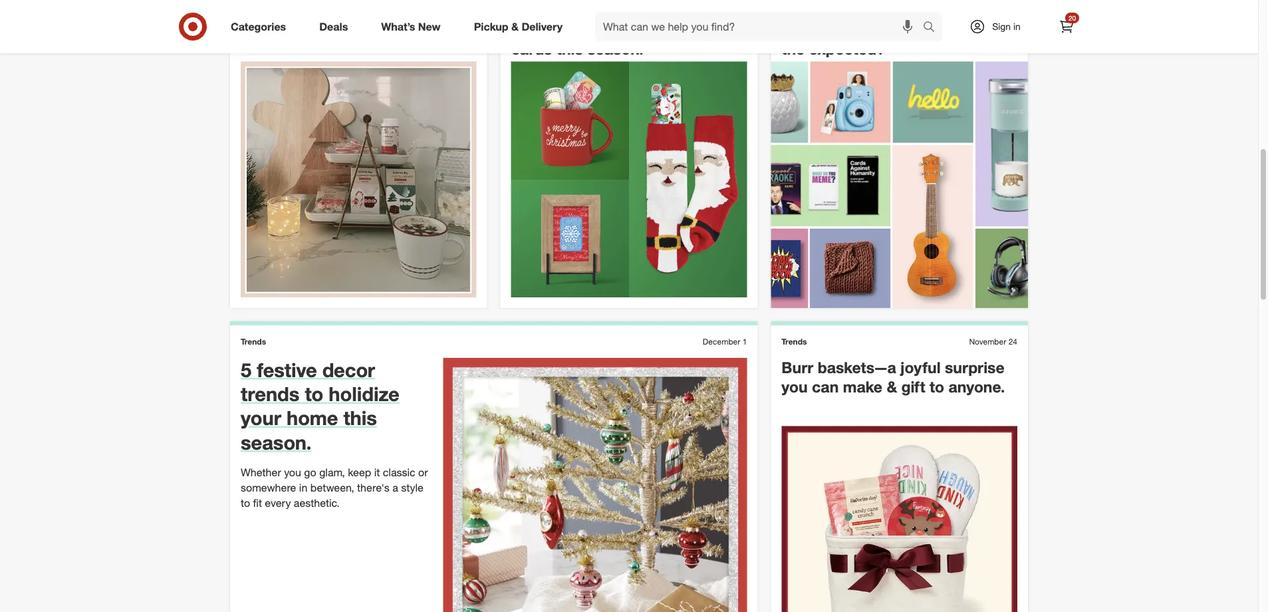Task type: describe. For each thing, give the bounding box(es) containing it.
trends for november 24
[[782, 337, 807, 347]]

fit
[[253, 497, 262, 510]]

can
[[812, 377, 839, 396]]

to inside 5 festive decor trends to holidize your home this season.
[[305, 382, 324, 406]]

24
[[1009, 337, 1018, 347]]

pickup & delivery
[[474, 20, 563, 33]]

beyond
[[961, 21, 1015, 39]]

to inside burr baskets—a joyful surprise you can make & gift to anyone.
[[930, 377, 945, 396]]

this trend is hot...cocoa.
[[241, 21, 425, 39]]

for
[[844, 21, 865, 39]]

festive
[[257, 358, 317, 382]]

every
[[265, 497, 291, 510]]

1 horizontal spatial in
[[1014, 21, 1021, 32]]

surprise
[[945, 358, 1005, 377]]

is
[[318, 21, 331, 39]]

in inside whether you go glam, keep it classic or somewhere in between, there's a style to fit every aesthetic.
[[299, 481, 308, 494]]

what's
[[381, 20, 415, 33]]

whether
[[241, 466, 281, 479]]

burr baskets—a joyful surprise you can make & gift to anyone. image
[[782, 426, 1018, 612]]

december
[[703, 337, 741, 347]]

it
[[374, 466, 380, 479]]

not-so-basic ways to give gift cards this season. image
[[511, 61, 747, 297]]

you inside burr baskets—a joyful surprise you can make & gift to anyone.
[[782, 377, 808, 396]]

collage of gift ideas image
[[771, 61, 1029, 308]]

5 festive decor trends to holidize your home this season. image
[[443, 358, 747, 612]]

somewhere
[[241, 481, 296, 494]]

the
[[782, 40, 805, 58]]

keep
[[348, 466, 371, 479]]

0 vertical spatial &
[[512, 20, 519, 33]]

burr
[[782, 358, 814, 377]]

categories link
[[220, 12, 303, 41]]

season. for trends
[[241, 430, 312, 454]]

make
[[843, 377, 883, 396]]

looking
[[782, 21, 840, 39]]

this trend is hot...cocoa. link
[[230, 0, 487, 308]]

this for cards
[[557, 40, 583, 58]]

there's
[[357, 481, 390, 494]]

you inside whether you go glam, keep it classic or somewhere in between, there's a style to fit every aesthetic.
[[284, 466, 301, 479]]

give
[[671, 21, 701, 39]]

deals
[[319, 20, 348, 33]]

a
[[393, 481, 398, 494]]



Task type: locate. For each thing, give the bounding box(es) containing it.
this down so-
[[557, 40, 583, 58]]

november
[[970, 337, 1007, 347]]

5
[[241, 358, 252, 382]]

what's new link
[[370, 12, 458, 41]]

0 vertical spatial season.
[[588, 40, 644, 58]]

1 vertical spatial you
[[284, 466, 301, 479]]

to left fit
[[241, 497, 250, 510]]

go
[[938, 21, 957, 39], [304, 466, 317, 479]]

to inside the not-so-basic ways to give gift cards this season.
[[652, 21, 667, 39]]

new
[[418, 20, 441, 33]]

to left give
[[652, 21, 667, 39]]

this inside 5 festive decor trends to holidize your home this season.
[[344, 406, 377, 430]]

season.
[[588, 40, 644, 58], [241, 430, 312, 454]]

this for home
[[344, 406, 377, 430]]

1 horizontal spatial go
[[938, 21, 957, 39]]

whether you go glam, keep it classic or somewhere in between, there's a style to fit every aesthetic.
[[241, 466, 428, 510]]

delivery
[[522, 20, 563, 33]]

2 trends from the left
[[782, 337, 807, 347]]

trends for december 1
[[241, 337, 266, 347]]

season. inside 5 festive decor trends to holidize your home this season.
[[241, 430, 312, 454]]

0 horizontal spatial trends
[[241, 337, 266, 347]]

gift inside burr baskets—a joyful surprise you can make & gift to anyone.
[[902, 377, 926, 396]]

trends up 'burr'
[[782, 337, 807, 347]]

gift right give
[[705, 21, 729, 39]]

5 festive decor trends to holidize your home this season.
[[241, 358, 400, 454]]

style
[[401, 481, 424, 494]]

1 vertical spatial go
[[304, 466, 317, 479]]

trends up "5"
[[241, 337, 266, 347]]

to up home
[[305, 382, 324, 406]]

you up somewhere
[[284, 466, 301, 479]]

to down joyful
[[930, 377, 945, 396]]

not-so-basic ways to give gift cards this season.
[[511, 21, 729, 58]]

december 1
[[703, 337, 747, 347]]

20
[[1069, 14, 1076, 22]]

gift
[[705, 21, 729, 39], [902, 377, 926, 396]]

1 horizontal spatial season.
[[588, 40, 644, 58]]

hot...cocoa.
[[335, 21, 425, 39]]

1
[[743, 337, 747, 347]]

basic
[[567, 21, 606, 39]]

go left glam,
[[304, 466, 317, 479]]

& right pickup
[[512, 20, 519, 33]]

to inside whether you go glam, keep it classic or somewhere in between, there's a style to fit every aesthetic.
[[241, 497, 250, 510]]

expected?
[[809, 40, 885, 58]]

holidize
[[329, 382, 400, 406]]

0 horizontal spatial go
[[304, 466, 317, 479]]

categories
[[231, 20, 286, 33]]

this down holidize
[[344, 406, 377, 430]]

this inside the not-so-basic ways to give gift cards this season.
[[557, 40, 583, 58]]

aesthetic.
[[294, 497, 340, 510]]

season. for ways
[[588, 40, 644, 58]]

looking for gifts that go beyond the expected? link
[[771, 0, 1029, 308]]

decor
[[322, 358, 375, 382]]

this
[[241, 21, 271, 39]]

season. inside the not-so-basic ways to give gift cards this season.
[[588, 40, 644, 58]]

0 horizontal spatial this
[[344, 406, 377, 430]]

1 vertical spatial this
[[344, 406, 377, 430]]

to
[[652, 21, 667, 39], [930, 377, 945, 396], [305, 382, 324, 406], [241, 497, 250, 510]]

1 vertical spatial gift
[[902, 377, 926, 396]]

baskets—a
[[818, 358, 897, 377]]

0 vertical spatial in
[[1014, 21, 1021, 32]]

sign in
[[993, 21, 1021, 32]]

0 vertical spatial go
[[938, 21, 957, 39]]

gift inside the not-so-basic ways to give gift cards this season.
[[705, 21, 729, 39]]

0 horizontal spatial season.
[[241, 430, 312, 454]]

0 horizontal spatial &
[[512, 20, 519, 33]]

so-
[[544, 21, 567, 39]]

1 vertical spatial in
[[299, 481, 308, 494]]

not-so-basic ways to give gift cards this season. link
[[501, 0, 758, 308]]

0 vertical spatial this
[[557, 40, 583, 58]]

sign
[[993, 21, 1011, 32]]

ways
[[611, 21, 648, 39]]

1 horizontal spatial &
[[887, 377, 898, 396]]

home
[[287, 406, 338, 430]]

& inside burr baskets—a joyful surprise you can make & gift to anyone.
[[887, 377, 898, 396]]

1 horizontal spatial trends
[[782, 337, 807, 347]]

season. down the your
[[241, 430, 312, 454]]

0 horizontal spatial you
[[284, 466, 301, 479]]

gifts
[[869, 21, 901, 39]]

trends
[[241, 382, 300, 406]]

1 vertical spatial &
[[887, 377, 898, 396]]

you down 'burr'
[[782, 377, 808, 396]]

1 vertical spatial season.
[[241, 430, 312, 454]]

0 vertical spatial you
[[782, 377, 808, 396]]

you
[[782, 377, 808, 396], [284, 466, 301, 479]]

anyone.
[[949, 377, 1006, 396]]

glam,
[[319, 466, 345, 479]]

in up aesthetic.
[[299, 481, 308, 494]]

deals link
[[308, 12, 365, 41]]

& right the make
[[887, 377, 898, 396]]

your
[[241, 406, 281, 430]]

0 horizontal spatial gift
[[705, 21, 729, 39]]

joyful
[[901, 358, 941, 377]]

that
[[905, 21, 934, 39]]

cards
[[511, 40, 552, 58]]

&
[[512, 20, 519, 33], [887, 377, 898, 396]]

this
[[557, 40, 583, 58], [344, 406, 377, 430]]

trend
[[276, 21, 314, 39]]

in right sign on the top
[[1014, 21, 1021, 32]]

this trend is hot...cocoa. image
[[241, 61, 477, 297]]

classic
[[383, 466, 416, 479]]

in
[[1014, 21, 1021, 32], [299, 481, 308, 494]]

looking for gifts that go beyond the expected?
[[782, 21, 1015, 58]]

pickup
[[474, 20, 509, 33]]

20 link
[[1053, 12, 1082, 41]]

0 vertical spatial gift
[[705, 21, 729, 39]]

1 horizontal spatial gift
[[902, 377, 926, 396]]

go right that
[[938, 21, 957, 39]]

go inside looking for gifts that go beyond the expected?
[[938, 21, 957, 39]]

1 trends from the left
[[241, 337, 266, 347]]

What can we help you find? suggestions appear below search field
[[595, 12, 927, 41]]

not-
[[511, 21, 544, 39]]

search button
[[917, 12, 949, 44]]

sign in link
[[959, 12, 1042, 41]]

go inside whether you go glam, keep it classic or somewhere in between, there's a style to fit every aesthetic.
[[304, 466, 317, 479]]

or
[[419, 466, 428, 479]]

between,
[[311, 481, 354, 494]]

0 horizontal spatial in
[[299, 481, 308, 494]]

november 24
[[970, 337, 1018, 347]]

1 horizontal spatial you
[[782, 377, 808, 396]]

1 horizontal spatial this
[[557, 40, 583, 58]]

pickup & delivery link
[[463, 12, 580, 41]]

gift down joyful
[[902, 377, 926, 396]]

search
[[917, 21, 949, 34]]

what's new
[[381, 20, 441, 33]]

burr baskets—a joyful surprise you can make & gift to anyone.
[[782, 358, 1006, 396]]

season. down the ways
[[588, 40, 644, 58]]

trends
[[241, 337, 266, 347], [782, 337, 807, 347]]



Task type: vqa. For each thing, say whether or not it's contained in the screenshot.
ways
yes



